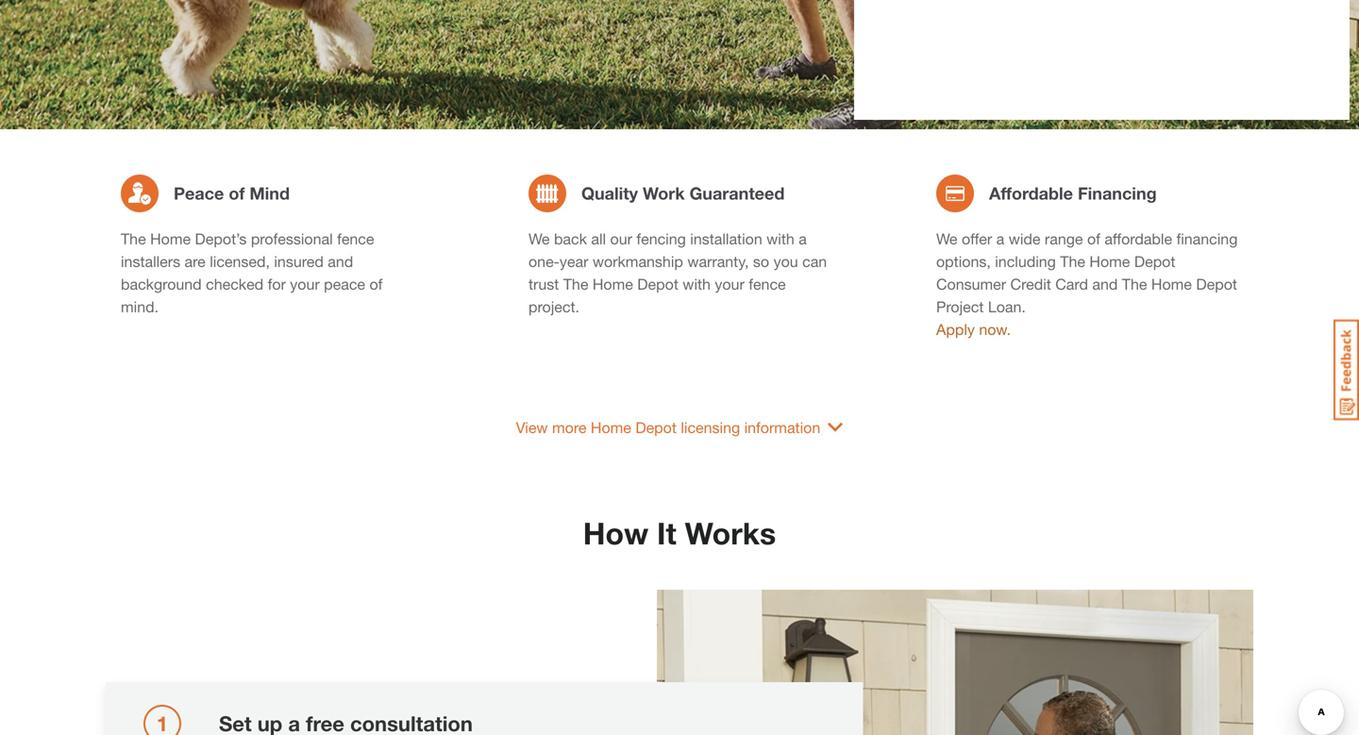 Task type: locate. For each thing, give the bounding box(es) containing it.
and right card
[[1092, 275, 1118, 293]]

of right range
[[1087, 230, 1101, 248]]

the down year
[[563, 275, 588, 293]]

we
[[529, 230, 550, 248], [936, 230, 958, 248]]

depot down workmanship
[[637, 275, 679, 293]]

we offer a wide range of affordable financing options, including the home depot consumer credit card and the home depot project loan. apply now.
[[936, 230, 1238, 338]]

back
[[554, 230, 587, 248]]

your down "insured"
[[290, 275, 320, 293]]

fence inside the home depot's professional fence installers are licensed, insured and background checked for your peace of mind.
[[337, 230, 374, 248]]

you
[[774, 252, 798, 270]]

licensing
[[681, 419, 740, 437]]

and inside the home depot's professional fence installers are licensed, insured and background checked for your peace of mind.
[[328, 252, 353, 270]]

credit
[[1011, 275, 1051, 293]]

fence
[[337, 230, 374, 248], [749, 275, 786, 293]]

1 your from the left
[[290, 275, 320, 293]]

we up options,
[[936, 230, 958, 248]]

the up card
[[1060, 252, 1085, 270]]

1 horizontal spatial with
[[767, 230, 795, 248]]

we inside we back all our fencing installation with a one-year workmanship warranty, so you can trust the home depot with your fence project.
[[529, 230, 550, 248]]

0 horizontal spatial and
[[328, 252, 353, 270]]

1 horizontal spatial fence
[[749, 275, 786, 293]]

one-
[[529, 252, 560, 270]]

1 vertical spatial fence
[[749, 275, 786, 293]]

mind.
[[121, 298, 159, 316]]

trust
[[529, 275, 559, 293]]

fence up peace
[[337, 230, 374, 248]]

1 horizontal spatial we
[[936, 230, 958, 248]]

the home depot's professional fence installers are licensed, insured and background checked for your peace of mind.
[[121, 230, 383, 316]]

1 horizontal spatial of
[[370, 275, 383, 293]]

apply now. link
[[936, 320, 1011, 338]]

2 a from the left
[[996, 230, 1005, 248]]

2 your from the left
[[715, 275, 745, 293]]

depot's
[[195, 230, 247, 248]]

of inside we offer a wide range of affordable financing options, including the home depot consumer credit card and the home depot project loan. apply now.
[[1087, 230, 1101, 248]]

are
[[185, 252, 206, 270]]

a right offer
[[996, 230, 1005, 248]]

1 horizontal spatial and
[[1092, 275, 1118, 293]]

project.
[[529, 298, 580, 316]]

our
[[610, 230, 632, 248]]

more
[[552, 419, 587, 437]]

it
[[657, 515, 677, 551]]

fence down so
[[749, 275, 786, 293]]

0 vertical spatial fence
[[337, 230, 374, 248]]

1 horizontal spatial a
[[996, 230, 1005, 248]]

peace of mind
[[174, 183, 290, 203]]

1 vertical spatial of
[[1087, 230, 1101, 248]]

0 horizontal spatial we
[[529, 230, 550, 248]]

we inside we offer a wide range of affordable financing options, including the home depot consumer credit card and the home depot project loan. apply now.
[[936, 230, 958, 248]]

your
[[290, 275, 320, 293], [715, 275, 745, 293]]

a up can
[[799, 230, 807, 248]]

a
[[799, 230, 807, 248], [996, 230, 1005, 248]]

home inside the home depot's professional fence installers are licensed, insured and background checked for your peace of mind.
[[150, 230, 191, 248]]

offer
[[962, 230, 992, 248]]

depot
[[1134, 252, 1176, 270], [637, 275, 679, 293], [1196, 275, 1237, 293], [636, 419, 677, 437]]

of left mind
[[229, 183, 245, 203]]

the
[[121, 230, 146, 248], [1060, 252, 1085, 270], [563, 275, 588, 293], [1122, 275, 1147, 293]]

1 vertical spatial with
[[683, 275, 711, 293]]

home
[[150, 230, 191, 248], [1090, 252, 1130, 270], [593, 275, 633, 293], [1152, 275, 1192, 293], [591, 419, 631, 437]]

apply
[[936, 320, 975, 338]]

2 vertical spatial of
[[370, 275, 383, 293]]

of
[[229, 183, 245, 203], [1087, 230, 1101, 248], [370, 275, 383, 293]]

0 horizontal spatial fence
[[337, 230, 374, 248]]

0 horizontal spatial a
[[799, 230, 807, 248]]

and
[[328, 252, 353, 270], [1092, 275, 1118, 293]]

warranty,
[[687, 252, 749, 270]]

with down warranty,
[[683, 275, 711, 293]]

1 horizontal spatial your
[[715, 275, 745, 293]]

the up installers
[[121, 230, 146, 248]]

0 vertical spatial and
[[328, 252, 353, 270]]

your down warranty,
[[715, 275, 745, 293]]

workmanship
[[593, 252, 683, 270]]

with
[[767, 230, 795, 248], [683, 275, 711, 293]]

your inside the home depot's professional fence installers are licensed, insured and background checked for your peace of mind.
[[290, 275, 320, 293]]

and up peace
[[328, 252, 353, 270]]

1 we from the left
[[529, 230, 550, 248]]

how it works
[[583, 515, 776, 551]]

0 horizontal spatial your
[[290, 275, 320, 293]]

installers
[[121, 252, 180, 270]]

1 a from the left
[[799, 230, 807, 248]]

the inside we back all our fencing installation with a one-year workmanship warranty, so you can trust the home depot with your fence project.
[[563, 275, 588, 293]]

peace
[[324, 275, 365, 293]]

2 horizontal spatial of
[[1087, 230, 1101, 248]]

for
[[268, 275, 286, 293]]

with up you
[[767, 230, 795, 248]]

0 horizontal spatial of
[[229, 183, 245, 203]]

of right peace
[[370, 275, 383, 293]]

the inside the home depot's professional fence installers are licensed, insured and background checked for your peace of mind.
[[121, 230, 146, 248]]

we up one-
[[529, 230, 550, 248]]

fencing
[[637, 230, 686, 248]]

including
[[995, 252, 1056, 270]]

checked
[[206, 275, 264, 293]]

1 vertical spatial and
[[1092, 275, 1118, 293]]

2 we from the left
[[936, 230, 958, 248]]

feedback link image
[[1334, 319, 1359, 421]]

quality
[[581, 183, 638, 203]]



Task type: vqa. For each thing, say whether or not it's contained in the screenshot.
the are
yes



Task type: describe. For each thing, give the bounding box(es) containing it.
professional
[[251, 230, 333, 248]]

view
[[516, 419, 548, 437]]

depot inside we back all our fencing installation with a one-year workmanship warranty, so you can trust the home depot with your fence project.
[[637, 275, 679, 293]]

loan.
[[988, 298, 1026, 316]]

so
[[753, 252, 769, 270]]

financing
[[1078, 183, 1157, 203]]

a inside we back all our fencing installation with a one-year workmanship warranty, so you can trust the home depot with your fence project.
[[799, 230, 807, 248]]

your inside we back all our fencing installation with a one-year workmanship warranty, so you can trust the home depot with your fence project.
[[715, 275, 745, 293]]

work
[[643, 183, 685, 203]]

quality work guaranteed
[[581, 183, 785, 203]]

background
[[121, 275, 202, 293]]

depot down affordable
[[1134, 252, 1176, 270]]

0 vertical spatial with
[[767, 230, 795, 248]]

0 horizontal spatial with
[[683, 275, 711, 293]]

consumer
[[936, 275, 1006, 293]]

0 vertical spatial of
[[229, 183, 245, 203]]

information
[[744, 419, 820, 437]]

project
[[936, 298, 984, 316]]

depot down financing
[[1196, 275, 1237, 293]]

all
[[591, 230, 606, 248]]

fence inside we back all our fencing installation with a one-year workmanship warranty, so you can trust the home depot with your fence project.
[[749, 275, 786, 293]]

card
[[1056, 275, 1088, 293]]

can
[[802, 252, 827, 270]]

and inside we offer a wide range of affordable financing options, including the home depot consumer credit card and the home depot project loan. apply now.
[[1092, 275, 1118, 293]]

home inside we back all our fencing installation with a one-year workmanship warranty, so you can trust the home depot with your fence project.
[[593, 275, 633, 293]]

now.
[[979, 320, 1011, 338]]

the down affordable
[[1122, 275, 1147, 293]]

peace
[[174, 183, 224, 203]]

installation
[[690, 230, 762, 248]]

of inside the home depot's professional fence installers are licensed, insured and background checked for your peace of mind.
[[370, 275, 383, 293]]

we back all our fencing installation with a one-year workmanship warranty, so you can trust the home depot with your fence project.
[[529, 230, 827, 316]]

options,
[[936, 252, 991, 270]]

a inside we offer a wide range of affordable financing options, including the home depot consumer credit card and the home depot project loan. apply now.
[[996, 230, 1005, 248]]

affordable financing
[[989, 183, 1157, 203]]

we for we offer a wide range of affordable financing options, including the home depot consumer credit card and the home depot project loan. apply now.
[[936, 230, 958, 248]]

depot left licensing at the right of page
[[636, 419, 677, 437]]

how
[[583, 515, 649, 551]]

affordable
[[989, 183, 1073, 203]]

range
[[1045, 230, 1083, 248]]

wide
[[1009, 230, 1041, 248]]

mind
[[250, 183, 290, 203]]

affordable
[[1105, 230, 1172, 248]]

we for we back all our fencing installation with a one-year workmanship warranty, so you can trust the home depot with your fence project.
[[529, 230, 550, 248]]

view more home depot licensing information
[[516, 419, 820, 437]]

works
[[685, 515, 776, 551]]

guaranteed
[[690, 183, 785, 203]]

insured
[[274, 252, 324, 270]]

year
[[560, 252, 588, 270]]

licensed,
[[210, 252, 270, 270]]

financing
[[1177, 230, 1238, 248]]



